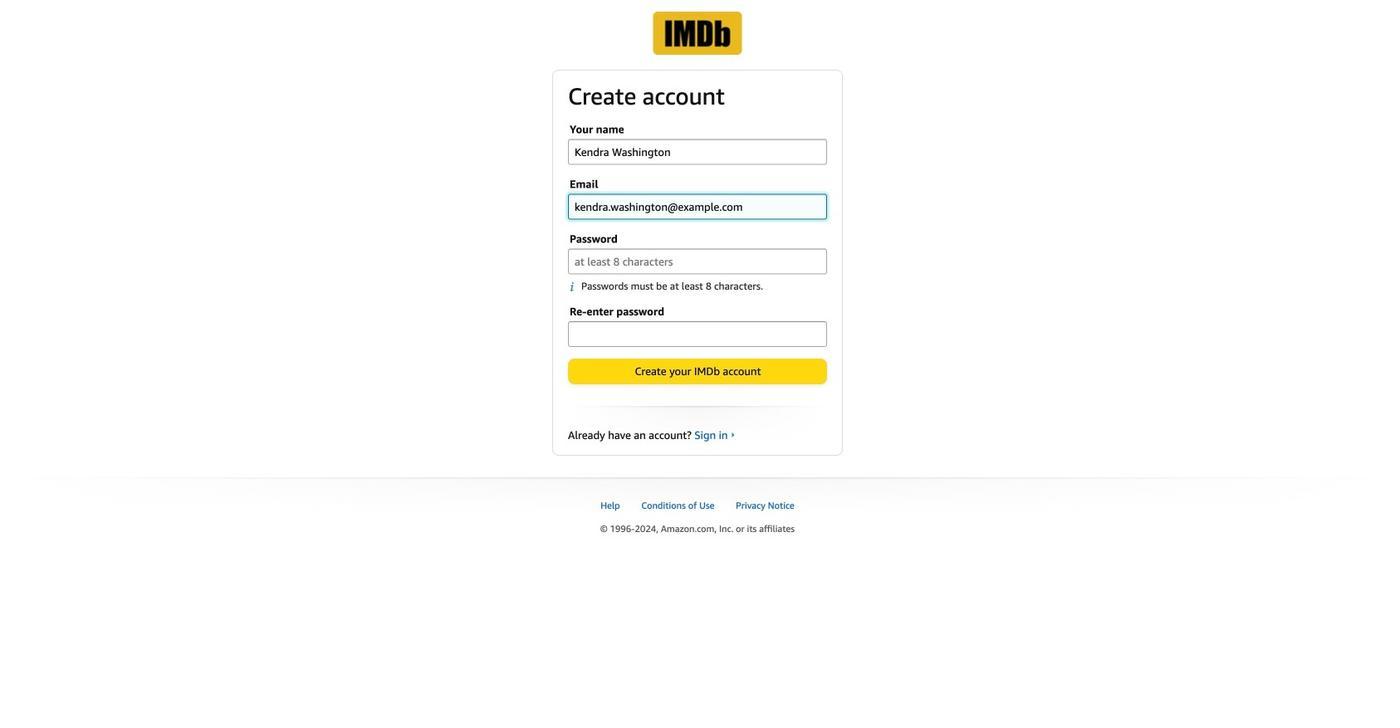 Task type: vqa. For each thing, say whether or not it's contained in the screenshot.
See more information about Lift icon
no



Task type: describe. For each thing, give the bounding box(es) containing it.
alert image
[[570, 281, 581, 292]]



Task type: locate. For each thing, give the bounding box(es) containing it.
None password field
[[568, 321, 827, 347]]

First and last name text field
[[568, 139, 827, 165]]

None email field
[[568, 194, 827, 220]]

None submit
[[569, 359, 826, 384]]

at least 8 characters password field
[[568, 249, 827, 275]]

imdb.com logo image
[[653, 12, 742, 55]]



